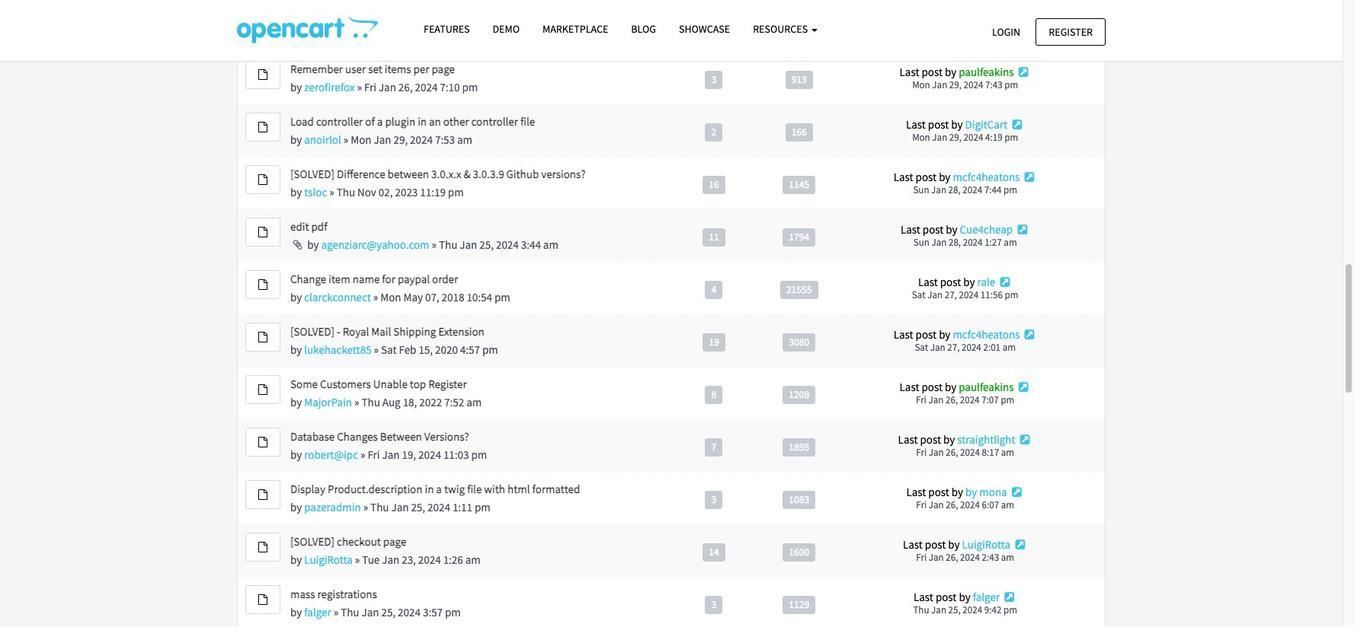 Task type: vqa. For each thing, say whether or not it's contained in the screenshot.
"Text" to the top
no



Task type: describe. For each thing, give the bounding box(es) containing it.
pazeradmin link
[[304, 501, 361, 515]]

» inside the remember user set items per page by zerofirefox » fri jan 26, 2024 7:10 pm
[[357, 80, 362, 95]]

11:03
[[443, 448, 469, 463]]

25, inside display product.description in a twig file with html formatted by pazeradmin » thu jan 25, 2024 1:11 pm
[[411, 501, 425, 515]]

last post by rale
[[918, 275, 995, 290]]

» inside language switcher by exodias » sat jan 27, 2024 11:29 am
[[343, 27, 348, 42]]

1:27
[[985, 236, 1002, 249]]

pm inside [solved] difference between 3.0.x.x & 3.0.3.9 github versions? by tsloc » thu nov 02, 2023 11:19 pm
[[448, 185, 464, 200]]

26, inside the remember user set items per page by zerofirefox » fri jan 26, 2024 7:10 pm
[[398, 80, 413, 95]]

digitcart link
[[965, 118, 1008, 132]]

4
[[711, 283, 717, 296]]

fri jan 26, 2024 6:07 am
[[916, 499, 1014, 512]]

» up the order
[[432, 238, 437, 252]]

last post by by mona
[[906, 486, 1007, 500]]

1 paulfeakins link from the top
[[959, 12, 1014, 27]]

jan up last post by cue4cheap
[[931, 184, 946, 197]]

go to last post image for straightlight
[[1018, 435, 1032, 446]]

913
[[791, 73, 807, 86]]

sat inside [solved] - royal mail shipping extension by lukehackett85 » sat feb 15, 2020 4:57 pm
[[381, 343, 397, 357]]

sat up fri jan 26, 2024 7:07 pm
[[915, 342, 928, 355]]

page inside the remember user set items per page by zerofirefox » fri jan 26, 2024 7:10 pm
[[432, 62, 455, 76]]

by left 9:42 at the right bottom of page
[[959, 591, 971, 605]]

4 file o image from the top
[[258, 595, 267, 606]]

luigirotta link for by
[[304, 553, 353, 568]]

7 file o image from the top
[[258, 385, 267, 396]]

» inside [solved] - royal mail shipping extension by lukehackett85 » sat feb 15, 2020 4:57 pm
[[374, 343, 379, 357]]

last post by luigirotta
[[903, 538, 1011, 553]]

language switcher by exodias » sat jan 27, 2024 11:29 am
[[290, 9, 472, 42]]

2024 left 7:07
[[960, 394, 980, 407]]

by left by mona link
[[952, 486, 963, 500]]

21555
[[786, 283, 812, 296]]

post for [solved] difference between 3.0.x.x & 3.0.3.9 github versions? by tsloc » thu nov 02, 2023 11:19 pm
[[916, 170, 937, 185]]

pm left the 'register' link
[[1005, 26, 1018, 39]]

2018
[[442, 290, 464, 305]]

26, for last post by by mona
[[946, 499, 958, 512]]

anoirlol link
[[304, 133, 341, 147]]

1129
[[789, 599, 809, 612]]

github
[[506, 167, 539, 181]]

jan left rale
[[928, 289, 943, 302]]

remember
[[290, 62, 343, 76]]

features
[[424, 22, 470, 36]]

by left "digitcart" at top
[[951, 118, 963, 132]]

falger link for last post by
[[973, 591, 1000, 605]]

last post by mcfc4heatons for [solved] - royal mail shipping extension by lukehackett85 » sat feb 15, 2020 4:57 pm
[[894, 328, 1020, 342]]

edit pdf
[[290, 220, 327, 234]]

lukehackett85
[[304, 343, 372, 357]]

file inside display product.description in a twig file with html formatted by pazeradmin » thu jan 25, 2024 1:11 pm
[[467, 482, 482, 497]]

jan up last post by digitcart
[[932, 79, 947, 92]]

paulfeakins link for remember user set items per page by zerofirefox » fri jan 26, 2024 7:10 pm
[[959, 65, 1014, 79]]

sat left rale
[[912, 289, 926, 302]]

14
[[709, 546, 719, 559]]

thu inside some customers unable top register by majorpain » thu aug 18, 2022 7:52 am
[[362, 396, 380, 410]]

database changes between versions? by robert@ipc » fri jan 19, 2024 11:03 pm
[[290, 430, 487, 463]]

last for some customers unable top register by majorpain » thu aug 18, 2022 7:52 am
[[900, 380, 919, 395]]

am right "2:43"
[[1001, 552, 1014, 565]]

2024 inside mass registrations by falger » thu jan 25, 2024 3:57 pm
[[398, 606, 421, 620]]

in inside display product.description in a twig file with html formatted by pazeradmin » thu jan 25, 2024 1:11 pm
[[425, 482, 434, 497]]

remember user set items per page by zerofirefox » fri jan 26, 2024 7:10 pm
[[290, 62, 478, 95]]

last for [solved] checkout page by luigirotta » tue jan 23, 2024 1:26 am
[[903, 538, 923, 553]]

jan inside the remember user set items per page by zerofirefox » fri jan 26, 2024 7:10 pm
[[379, 80, 396, 95]]

5 file o image from the top
[[258, 280, 267, 290]]

by inside the remember user set items per page by zerofirefox » fri jan 26, 2024 7:10 pm
[[290, 80, 302, 95]]

display product.description in a twig file with html formatted by pazeradmin » thu jan 25, 2024 1:11 pm
[[290, 482, 580, 515]]

3:57
[[423, 606, 443, 620]]

agenziarc@yahoo.com link
[[321, 238, 429, 252]]

2024 left 6:07
[[960, 499, 980, 512]]

1 paulfeakins from the top
[[959, 12, 1014, 27]]

[solved] for luigirotta
[[290, 535, 335, 549]]

sat jan 27, 2024 2:01 am
[[915, 342, 1016, 355]]

11:56
[[981, 289, 1003, 302]]

last for [solved] - royal mail shipping extension by lukehackett85 » sat feb 15, 2020 4:57 pm
[[894, 328, 913, 342]]

9:42
[[984, 604, 1002, 617]]

jan left 9:42 at the right bottom of page
[[931, 604, 946, 617]]

agenziarc@yahoo.com
[[321, 238, 429, 252]]

2024 left the 11:56
[[959, 289, 979, 302]]

7:44
[[984, 184, 1002, 197]]

am right 3:44
[[543, 238, 558, 252]]

paulfeakins for remember user set items per page by zerofirefox » fri jan 26, 2024 7:10 pm
[[959, 65, 1014, 79]]

display product.description in a twig file with html formatted link
[[290, 482, 580, 497]]

change item name for paypal order link
[[290, 272, 458, 287]]

pm inside database changes between versions? by robert@ipc » fri jan 19, 2024 11:03 pm
[[471, 448, 487, 463]]

28, for mcfc4heatons
[[948, 184, 961, 197]]

mcfc4heatons for [solved] difference between 3.0.x.x & 3.0.3.9 github versions? by tsloc » thu nov 02, 2023 11:19 pm
[[953, 170, 1020, 185]]

10:54
[[467, 290, 492, 305]]

jan up "last post by by mona"
[[929, 447, 944, 460]]

file inside load controller of a plugin in an other controller file by anoirlol » mon jan 29, 2024 7:53 am
[[520, 114, 535, 129]]

4 file o image from the top
[[258, 175, 267, 185]]

majorpain
[[304, 396, 352, 410]]

versions?
[[424, 430, 469, 444]]

a for in
[[436, 482, 442, 497]]

2024 left login
[[964, 26, 983, 39]]

some customers unable top register by majorpain » thu aug 18, 2022 7:52 am
[[290, 377, 482, 410]]

sun for last post by cue4cheap
[[913, 236, 930, 249]]

1895
[[789, 441, 809, 454]]

remember user set items per page link
[[290, 62, 455, 76]]

am right 6:07
[[1001, 499, 1014, 512]]

items
[[385, 62, 411, 76]]

thu down fri jan 26, 2024 2:43 am
[[913, 604, 929, 617]]

edit pdf link
[[290, 220, 327, 234]]

mail
[[371, 325, 391, 339]]

jan up last post by luigirotta
[[929, 499, 944, 512]]

2024 left 2:01
[[962, 342, 981, 355]]

1 horizontal spatial register
[[1049, 25, 1093, 38]]

2024 left "2:43"
[[960, 552, 980, 565]]

[solved] - royal mail shipping extension link
[[290, 325, 485, 339]]

2024 left 9:42 at the right bottom of page
[[963, 604, 982, 617]]

sat jan 27, 2024 11:56 pm
[[912, 289, 1018, 302]]

robert@ipc link
[[304, 448, 358, 463]]

load controller of a plugin in an other controller file by anoirlol » mon jan 29, 2024 7:53 am
[[290, 114, 535, 147]]

login
[[992, 25, 1020, 38]]

a for of
[[377, 114, 383, 129]]

2:01
[[983, 342, 1001, 355]]

26, for last post by paulfeakins
[[946, 394, 958, 407]]

» inside [solved] difference between 3.0.x.x & 3.0.3.9 github versions? by tsloc » thu nov 02, 2023 11:19 pm
[[329, 185, 334, 200]]

jan up last post by falger
[[929, 552, 944, 565]]

25, left 3:44
[[480, 238, 494, 252]]

exodias link
[[304, 27, 341, 42]]

4:57
[[460, 343, 480, 357]]

pm right 9:42 at the right bottom of page
[[1004, 604, 1017, 617]]

go to last post image for falger
[[1002, 592, 1017, 604]]

jan left "digitcart" at top
[[932, 131, 947, 144]]

clarckconnect link
[[304, 290, 371, 305]]

by inside [solved] checkout page by luigirotta » tue jan 23, 2024 1:26 am
[[290, 553, 302, 568]]

-
[[337, 325, 340, 339]]

mona
[[979, 486, 1007, 500]]

pm inside display product.description in a twig file with html formatted by pazeradmin » thu jan 25, 2024 1:11 pm
[[475, 501, 491, 515]]

between
[[388, 167, 429, 181]]

2024 left 3:44
[[496, 238, 519, 252]]

falger for last post by falger
[[973, 591, 1000, 605]]

some
[[290, 377, 318, 392]]

load controller of a plugin in an other controller file link
[[290, 114, 535, 129]]

language
[[290, 9, 337, 24]]

by left cue4cheap
[[946, 223, 958, 237]]

pm inside change item name for paypal order by clarckconnect » mon may 07, 2018 10:54 pm
[[495, 290, 510, 305]]

» inside change item name for paypal order by clarckconnect » mon may 07, 2018 10:54 pm
[[373, 290, 378, 305]]

last down the sun jan 28, 2024 7:44 pm
[[901, 223, 920, 237]]

pdf
[[311, 220, 327, 234]]

mon inside change item name for paypal order by clarckconnect » mon may 07, 2018 10:54 pm
[[380, 290, 401, 305]]

jan left login 'link'
[[932, 26, 947, 39]]

last post by mcfc4heatons for [solved] difference between 3.0.x.x & 3.0.3.9 github versions? by tsloc » thu nov 02, 2023 11:19 pm
[[894, 170, 1020, 185]]

mcfc4heatons link for [solved] - royal mail shipping extension by lukehackett85 » sat feb 15, 2020 4:57 pm
[[953, 328, 1020, 342]]

mon for load controller of a plugin in an other controller file by anoirlol » mon jan 29, 2024 7:53 am
[[912, 131, 930, 144]]

by left rale
[[963, 275, 975, 290]]

sun jan 28, 2024 1:27 am
[[913, 236, 1017, 249]]

166
[[791, 125, 807, 138]]

19,
[[402, 448, 416, 463]]

majorpain link
[[304, 396, 352, 410]]

go to last post image for paulfeakins
[[1016, 382, 1031, 393]]

2 file o image from the top
[[258, 69, 267, 80]]

go to last post image for last post by by mona
[[1009, 487, 1024, 499]]

[solved] difference between 3.0.x.x & 3.0.3.9 github versions? by tsloc » thu nov 02, 2023 11:19 pm
[[290, 167, 586, 200]]

go to last post image for last post by paulfeakins
[[1016, 66, 1031, 78]]

between
[[380, 430, 422, 444]]

2024 inside display product.description in a twig file with html formatted by pazeradmin » thu jan 25, 2024 1:11 pm
[[428, 501, 450, 515]]

luigirotta link for last post by
[[962, 538, 1011, 553]]

extension
[[438, 325, 485, 339]]

by left straightlight
[[943, 433, 955, 448]]

post down the sun jan 28, 2024 7:44 pm
[[923, 223, 944, 237]]

16
[[709, 178, 719, 191]]

jan up 10:54
[[460, 238, 477, 252]]

3 file o image from the top
[[258, 543, 267, 553]]

switcher
[[339, 9, 380, 24]]

register link
[[1036, 18, 1106, 46]]

2024 left 8:17
[[960, 447, 980, 460]]

post for change item name for paypal order by clarckconnect » mon may 07, 2018 10:54 pm
[[940, 275, 961, 290]]

07,
[[425, 290, 439, 305]]

feb
[[399, 343, 416, 357]]

blog link
[[620, 16, 668, 43]]

by inside display product.description in a twig file with html formatted by pazeradmin » thu jan 25, 2024 1:11 pm
[[290, 501, 302, 515]]

go to last post image for last post by cue4cheap
[[1015, 224, 1030, 236]]

falger link for by
[[304, 606, 331, 620]]

7:52
[[444, 396, 464, 410]]

by agenziarc@yahoo.com » thu jan 25, 2024 3:44 am
[[305, 238, 558, 252]]

customers
[[320, 377, 371, 392]]

showcase
[[679, 22, 730, 36]]

thu up the order
[[439, 238, 457, 252]]

8
[[711, 388, 717, 401]]

falger for mass registrations by falger » thu jan 25, 2024 3:57 pm
[[304, 606, 331, 620]]

by left "2:43"
[[948, 538, 960, 553]]

by down mon jan 29, 2024 4:19 pm on the top right
[[939, 170, 951, 185]]

25, left 9:42 at the right bottom of page
[[948, 604, 961, 617]]

by down "sat jan 27, 2024 11:56 pm"
[[939, 328, 951, 342]]

thu inside display product.description in a twig file with html formatted by pazeradmin » thu jan 25, 2024 1:11 pm
[[370, 501, 389, 515]]

[solved] checkout page link
[[290, 535, 406, 549]]

am right 2:01
[[1003, 342, 1016, 355]]

pm right 7:07
[[1001, 394, 1015, 407]]

changes
[[337, 430, 378, 444]]

post for load controller of a plugin in an other controller file by anoirlol » mon jan 29, 2024 7:53 am
[[928, 118, 949, 132]]

[solved] for lukehackett85
[[290, 325, 335, 339]]

paulfeakins link for some customers unable top register by majorpain » thu aug 18, 2022 7:52 am
[[959, 380, 1014, 395]]

29, for language switcher by exodias » sat jan 27, 2024 11:29 am
[[949, 26, 962, 39]]

28, for cue4cheap
[[949, 236, 961, 249]]

by left the mona
[[966, 486, 977, 500]]

29, for load controller of a plugin in an other controller file by anoirlol » mon jan 29, 2024 7:53 am
[[949, 131, 962, 144]]

27, inside language switcher by exodias » sat jan 27, 2024 11:29 am
[[388, 27, 402, 42]]

by right paperclip icon
[[307, 238, 319, 252]]

last for mass registrations by falger » thu jan 25, 2024 3:57 pm
[[914, 591, 933, 605]]

by inside some customers unable top register by majorpain » thu aug 18, 2022 7:52 am
[[290, 396, 302, 410]]

last for database changes between versions? by robert@ipc » fri jan 19, 2024 11:03 pm
[[898, 433, 918, 448]]

[solved] difference between 3.0.x.x & 3.0.3.9 github versions? link
[[290, 167, 586, 181]]

jan inside language switcher by exodias » sat jan 27, 2024 11:29 am
[[368, 27, 385, 42]]

7:43 for » sat jan 27, 2024 11:29 am
[[985, 26, 1003, 39]]

language switcher link
[[290, 9, 380, 24]]

go to last post image for digitcart
[[1010, 119, 1025, 130]]

2024 left 1:27
[[963, 236, 983, 249]]

jan up last post by straightlight
[[929, 394, 944, 407]]

1:11
[[453, 501, 472, 515]]

2024 left 7:44
[[963, 184, 982, 197]]

pm right the 4:19
[[1005, 131, 1018, 144]]

02,
[[379, 185, 393, 200]]

6:07
[[982, 499, 999, 512]]



Task type: locate. For each thing, give the bounding box(es) containing it.
file o image
[[258, 227, 267, 238], [258, 490, 267, 501], [258, 543, 267, 553], [258, 595, 267, 606]]

paulfeakins for some customers unable top register by majorpain » thu aug 18, 2022 7:52 am
[[959, 380, 1014, 395]]

sat
[[350, 27, 366, 42], [912, 289, 926, 302], [915, 342, 928, 355], [381, 343, 397, 357]]

29, inside load controller of a plugin in an other controller file by anoirlol » mon jan 29, 2024 7:53 am
[[394, 133, 408, 147]]

1 vertical spatial falger
[[304, 606, 331, 620]]

2024 inside [solved] checkout page by luigirotta » tue jan 23, 2024 1:26 am
[[418, 553, 441, 568]]

last down sat jan 27, 2024 2:01 am
[[900, 380, 919, 395]]

aug
[[382, 396, 401, 410]]

[solved] left -
[[290, 325, 335, 339]]

fri for display product.description in a twig file with html formatted by pazeradmin » thu jan 25, 2024 1:11 pm
[[916, 499, 927, 512]]

1 vertical spatial 2
[[711, 125, 717, 138]]

2023
[[395, 185, 418, 200]]

last for display product.description in a twig file with html formatted by pazeradmin » thu jan 25, 2024 1:11 pm
[[906, 486, 926, 500]]

26, left by mona link
[[946, 499, 958, 512]]

3 for last post by falger
[[711, 599, 717, 612]]

0 vertical spatial mcfc4heatons
[[953, 170, 1020, 185]]

formatted
[[532, 482, 580, 497]]

2 vertical spatial 27,
[[947, 342, 960, 355]]

2 vertical spatial paulfeakins
[[959, 380, 1014, 395]]

27, for [solved] - royal mail shipping extension by lukehackett85 » sat feb 15, 2020 4:57 pm
[[947, 342, 960, 355]]

1 vertical spatial 3
[[711, 494, 717, 506]]

user
[[345, 62, 366, 76]]

1 horizontal spatial luigirotta link
[[962, 538, 1011, 553]]

mon jan 29, 2024 7:43 pm for » sat jan 27, 2024 11:29 am
[[912, 26, 1018, 39]]

post for [solved] checkout page by luigirotta » tue jan 23, 2024 1:26 am
[[925, 538, 946, 553]]

paulfeakins
[[959, 12, 1014, 27], [959, 65, 1014, 79], [959, 380, 1014, 395]]

1 vertical spatial falger link
[[304, 606, 331, 620]]

by left 7:07
[[945, 380, 957, 395]]

0 horizontal spatial a
[[377, 114, 383, 129]]

1 horizontal spatial falger
[[973, 591, 1000, 605]]

2 last post by paulfeakins from the top
[[900, 380, 1014, 395]]

1 vertical spatial [solved]
[[290, 325, 335, 339]]

0 horizontal spatial luigirotta link
[[304, 553, 353, 568]]

mon
[[912, 26, 930, 39], [912, 79, 930, 92], [912, 131, 930, 144], [351, 133, 372, 147], [380, 290, 401, 305]]

registrations
[[317, 588, 377, 602]]

jan down registrations
[[362, 606, 379, 620]]

last post by mcfc4heatons down "sat jan 27, 2024 11:56 pm"
[[894, 328, 1020, 342]]

4:19
[[985, 131, 1003, 144]]

0 vertical spatial last post by paulfeakins
[[900, 65, 1014, 79]]

falger inside mass registrations by falger » thu jan 25, 2024 3:57 pm
[[304, 606, 331, 620]]

1 horizontal spatial file
[[520, 114, 535, 129]]

2 paulfeakins link from the top
[[959, 65, 1014, 79]]

mon for remember user set items per page by zerofirefox » fri jan 26, 2024 7:10 pm
[[912, 79, 930, 92]]

post for some customers unable top register by majorpain » thu aug 18, 2022 7:52 am
[[922, 380, 943, 395]]

file o image left database
[[258, 437, 267, 448]]

1208
[[789, 388, 809, 401]]

2024 inside the remember user set items per page by zerofirefox » fri jan 26, 2024 7:10 pm
[[415, 80, 438, 95]]

[solved] down the pazeradmin
[[290, 535, 335, 549]]

3 file o image from the top
[[258, 122, 267, 133]]

11:29
[[429, 27, 455, 42]]

1 vertical spatial sun
[[913, 236, 930, 249]]

thu down product.description
[[370, 501, 389, 515]]

1 file o image from the top
[[258, 227, 267, 238]]

by down the remember
[[290, 80, 302, 95]]

falger link down "2:43"
[[973, 591, 1000, 605]]

controller up anoirlol
[[316, 114, 363, 129]]

1 sun from the top
[[913, 184, 929, 197]]

1 vertical spatial mcfc4heatons
[[953, 328, 1020, 342]]

register right login
[[1049, 25, 1093, 38]]

11
[[709, 231, 719, 244]]

luigirotta link down 6:07
[[962, 538, 1011, 553]]

file o image
[[258, 17, 267, 27], [258, 69, 267, 80], [258, 122, 267, 133], [258, 175, 267, 185], [258, 280, 267, 290], [258, 332, 267, 343], [258, 385, 267, 396], [258, 437, 267, 448]]

other
[[443, 114, 469, 129]]

1 vertical spatial mcfc4heatons link
[[953, 328, 1020, 342]]

1 vertical spatial file
[[467, 482, 482, 497]]

file o image left language
[[258, 17, 267, 27]]

1 controller from the left
[[316, 114, 363, 129]]

2 3 from the top
[[711, 494, 717, 506]]

falger link down mass
[[304, 606, 331, 620]]

3 down 7
[[711, 494, 717, 506]]

jan inside mass registrations by falger » thu jan 25, 2024 3:57 pm
[[362, 606, 379, 620]]

1 vertical spatial mon jan 29, 2024 7:43 pm
[[912, 79, 1018, 92]]

post down mon jan 29, 2024 4:19 pm on the top right
[[916, 170, 937, 185]]

3:44
[[521, 238, 541, 252]]

display
[[290, 482, 325, 497]]

mcfc4heatons for [solved] - royal mail shipping extension by lukehackett85 » sat feb 15, 2020 4:57 pm
[[953, 328, 1020, 342]]

mcfc4heatons
[[953, 170, 1020, 185], [953, 328, 1020, 342]]

fri jan 26, 2024 2:43 am
[[916, 552, 1014, 565]]

0 vertical spatial a
[[377, 114, 383, 129]]

last post by paulfeakins for » fri jan 26, 2024 7:10 pm
[[900, 65, 1014, 79]]

1600
[[789, 546, 809, 559]]

lukehackett85 link
[[304, 343, 372, 357]]

mon inside load controller of a plugin in an other controller file by anoirlol » mon jan 29, 2024 7:53 am
[[351, 133, 372, 147]]

page inside [solved] checkout page by luigirotta » tue jan 23, 2024 1:26 am
[[383, 535, 406, 549]]

difference
[[337, 167, 385, 181]]

3.0.x.x
[[431, 167, 461, 181]]

in inside load controller of a plugin in an other controller file by anoirlol » mon jan 29, 2024 7:53 am
[[418, 114, 427, 129]]

1 vertical spatial 28,
[[949, 236, 961, 249]]

mon jan 29, 2024 7:43 pm for » fri jan 26, 2024 7:10 pm
[[912, 79, 1018, 92]]

tsloc
[[304, 185, 327, 200]]

fri
[[364, 80, 376, 95], [916, 394, 927, 407], [916, 447, 927, 460], [368, 448, 380, 463], [916, 499, 927, 512], [916, 552, 927, 565]]

25, inside mass registrations by falger » thu jan 25, 2024 3:57 pm
[[381, 606, 396, 620]]

by inside mass registrations by falger » thu jan 25, 2024 3:57 pm
[[290, 606, 302, 620]]

2024 up digitcart link
[[964, 79, 983, 92]]

0 vertical spatial paulfeakins
[[959, 12, 1014, 27]]

features link
[[412, 16, 481, 43]]

26, for last post by luigirotta
[[946, 552, 958, 565]]

database
[[290, 430, 335, 444]]

change item name for paypal order by clarckconnect » mon may 07, 2018 10:54 pm
[[290, 272, 510, 305]]

29, for remember user set items per page by zerofirefox » fri jan 26, 2024 7:10 pm
[[949, 79, 962, 92]]

3 for last post by by mona
[[711, 494, 717, 506]]

23,
[[402, 553, 416, 568]]

go to last post image for mcfc4heatons
[[1022, 172, 1037, 183]]

0 vertical spatial register
[[1049, 25, 1093, 38]]

1 vertical spatial register
[[428, 377, 467, 392]]

[solved]
[[290, 167, 335, 181], [290, 325, 335, 339], [290, 535, 335, 549]]

pm inside [solved] - royal mail shipping extension by lukehackett85 » sat feb 15, 2020 4:57 pm
[[482, 343, 498, 357]]

pm right 10:54
[[495, 290, 510, 305]]

6 file o image from the top
[[258, 332, 267, 343]]

0 horizontal spatial file
[[467, 482, 482, 497]]

last for change item name for paypal order by clarckconnect » mon may 07, 2018 10:54 pm
[[918, 275, 938, 290]]

1 vertical spatial page
[[383, 535, 406, 549]]

a left twig
[[436, 482, 442, 497]]

1 vertical spatial last post by mcfc4heatons
[[894, 328, 1020, 342]]

25, left 3:57
[[381, 606, 396, 620]]

» down user
[[357, 80, 362, 95]]

anoirlol
[[304, 133, 341, 147]]

3 [solved] from the top
[[290, 535, 335, 549]]

am right 1:26
[[465, 553, 481, 568]]

1 last post by paulfeakins from the top
[[900, 65, 1014, 79]]

1 mon jan 29, 2024 7:43 pm from the top
[[912, 26, 1018, 39]]

8:17
[[982, 447, 999, 460]]

1 vertical spatial 27,
[[945, 289, 957, 302]]

1 7:43 from the top
[[985, 26, 1003, 39]]

go to last post image
[[1010, 119, 1025, 130], [1022, 172, 1037, 183], [1016, 382, 1031, 393], [1018, 435, 1032, 446], [1002, 592, 1017, 604]]

luigirotta link down [solved] checkout page link
[[304, 553, 353, 568]]

2 paulfeakins from the top
[[959, 65, 1014, 79]]

sun jan 28, 2024 7:44 pm
[[913, 184, 1017, 197]]

by down mass
[[290, 606, 302, 620]]

27, left 2:01
[[947, 342, 960, 355]]

by inside [solved] difference between 3.0.x.x & 3.0.3.9 github versions? by tsloc » thu nov 02, 2023 11:19 pm
[[290, 185, 302, 200]]

8 file o image from the top
[[258, 437, 267, 448]]

edit
[[290, 220, 309, 234]]

am inside some customers unable top register by majorpain » thu aug 18, 2022 7:52 am
[[467, 396, 482, 410]]

pm right 7:44
[[1004, 184, 1017, 197]]

0 vertical spatial 27,
[[388, 27, 402, 42]]

zerofirefox
[[304, 80, 355, 95]]

0 vertical spatial page
[[432, 62, 455, 76]]

0 vertical spatial sun
[[913, 184, 929, 197]]

file o image left change
[[258, 280, 267, 290]]

falger down mass
[[304, 606, 331, 620]]

by inside load controller of a plugin in an other controller file by anoirlol » mon jan 29, 2024 7:53 am
[[290, 133, 302, 147]]

1:26
[[443, 553, 463, 568]]

2 vertical spatial 3
[[711, 599, 717, 612]]

pm inside mass registrations by falger » thu jan 25, 2024 3:57 pm
[[445, 606, 461, 620]]

jan down items
[[379, 80, 396, 95]]

post left rale
[[940, 275, 961, 290]]

by up last post by digitcart
[[945, 65, 957, 79]]

post down fri jan 26, 2024 6:07 am
[[925, 538, 946, 553]]

sun
[[913, 184, 929, 197], [913, 236, 930, 249]]

» inside [solved] checkout page by luigirotta » tue jan 23, 2024 1:26 am
[[355, 553, 360, 568]]

last up last post by digitcart
[[900, 65, 919, 79]]

» inside load controller of a plugin in an other controller file by anoirlol » mon jan 29, 2024 7:53 am
[[344, 133, 348, 147]]

file o image left tsloc link
[[258, 175, 267, 185]]

0 horizontal spatial falger
[[304, 606, 331, 620]]

0 vertical spatial 28,
[[948, 184, 961, 197]]

a inside display product.description in a twig file with html formatted by pazeradmin » thu jan 25, 2024 1:11 pm
[[436, 482, 442, 497]]

go to last post image for last post by rale
[[998, 277, 1012, 288]]

in left twig
[[425, 482, 434, 497]]

1794
[[789, 231, 809, 244]]

» down mass registrations link
[[334, 606, 338, 620]]

29, left login 'link'
[[949, 26, 962, 39]]

2 [solved] from the top
[[290, 325, 335, 339]]

in
[[418, 114, 427, 129], [425, 482, 434, 497]]

1 horizontal spatial controller
[[471, 114, 518, 129]]

a inside load controller of a plugin in an other controller file by anoirlol » mon jan 29, 2024 7:53 am
[[377, 114, 383, 129]]

1 vertical spatial paulfeakins link
[[959, 65, 1014, 79]]

last for load controller of a plugin in an other controller file by anoirlol » mon jan 29, 2024 7:53 am
[[906, 118, 926, 132]]

pm right the 11:56
[[1005, 289, 1018, 302]]

thu
[[337, 185, 355, 200], [439, 238, 457, 252], [362, 396, 380, 410], [370, 501, 389, 515], [913, 604, 929, 617], [341, 606, 359, 620]]

twig
[[444, 482, 465, 497]]

mcfc4heatons link for [solved] difference between 3.0.x.x & 3.0.3.9 github versions? by tsloc » thu nov 02, 2023 11:19 pm
[[953, 170, 1020, 185]]

» down change item name for paypal order link
[[373, 290, 378, 305]]

by
[[290, 27, 302, 42], [945, 65, 957, 79], [290, 80, 302, 95], [951, 118, 963, 132], [290, 133, 302, 147], [939, 170, 951, 185], [290, 185, 302, 200], [946, 223, 958, 237], [307, 238, 319, 252], [963, 275, 975, 290], [290, 290, 302, 305], [939, 328, 951, 342], [290, 343, 302, 357], [945, 380, 957, 395], [290, 396, 302, 410], [943, 433, 955, 448], [290, 448, 302, 463], [952, 486, 963, 500], [966, 486, 977, 500], [290, 501, 302, 515], [948, 538, 960, 553], [290, 553, 302, 568], [959, 591, 971, 605], [290, 606, 302, 620]]

0 vertical spatial 7:43
[[985, 26, 1003, 39]]

go to last post image for last post by luigirotta
[[1013, 540, 1028, 551]]

[solved] for tsloc
[[290, 167, 335, 181]]

pm inside the remember user set items per page by zerofirefox » fri jan 26, 2024 7:10 pm
[[462, 80, 478, 95]]

fri for some customers unable top register by majorpain » thu aug 18, 2022 7:52 am
[[916, 394, 927, 407]]

file o image left -
[[258, 332, 267, 343]]

[solved] inside [solved] - royal mail shipping extension by lukehackett85 » sat feb 15, 2020 4:57 pm
[[290, 325, 335, 339]]

name
[[353, 272, 380, 287]]

falger down "2:43"
[[973, 591, 1000, 605]]

post for remember user set items per page by zerofirefox » fri jan 26, 2024 7:10 pm
[[922, 65, 943, 79]]

0 horizontal spatial register
[[428, 377, 467, 392]]

1 mcfc4heatons from the top
[[953, 170, 1020, 185]]

3 for last post by paulfeakins
[[711, 73, 717, 86]]

» inside display product.description in a twig file with html formatted by pazeradmin » thu jan 25, 2024 1:11 pm
[[363, 501, 368, 515]]

2 28, from the top
[[949, 236, 961, 249]]

0 vertical spatial 3
[[711, 73, 717, 86]]

0 vertical spatial falger
[[973, 591, 1000, 605]]

post for database changes between versions? by robert@ipc » fri jan 19, 2024 11:03 pm
[[920, 433, 941, 448]]

a
[[377, 114, 383, 129], [436, 482, 442, 497]]

0 horizontal spatial luigirotta
[[304, 553, 353, 568]]

tue
[[362, 553, 380, 568]]

7:43 for » fri jan 26, 2024 7:10 pm
[[985, 79, 1003, 92]]

1 horizontal spatial falger link
[[973, 591, 1000, 605]]

post up last post by digitcart
[[922, 65, 943, 79]]

last post by digitcart
[[906, 118, 1008, 132]]

» inside some customers unable top register by majorpain » thu aug 18, 2022 7:52 am
[[354, 396, 359, 410]]

last post by mcfc4heatons
[[894, 170, 1020, 185], [894, 328, 1020, 342]]

1 vertical spatial last post by paulfeakins
[[900, 380, 1014, 395]]

2 file o image from the top
[[258, 490, 267, 501]]

1 3 from the top
[[711, 73, 717, 86]]

26, for last post by straightlight
[[946, 447, 958, 460]]

login link
[[979, 18, 1033, 46]]

» left tue
[[355, 553, 360, 568]]

post for mass registrations by falger » thu jan 25, 2024 3:57 pm
[[936, 591, 957, 605]]

by down some
[[290, 396, 302, 410]]

1 vertical spatial luigirotta
[[304, 553, 353, 568]]

2024 inside language switcher by exodias » sat jan 27, 2024 11:29 am
[[404, 27, 427, 42]]

am inside [solved] checkout page by luigirotta » tue jan 23, 2024 1:26 am
[[465, 553, 481, 568]]

[solved] inside [solved] difference between 3.0.x.x & 3.0.3.9 github versions? by tsloc » thu nov 02, 2023 11:19 pm
[[290, 167, 335, 181]]

2 vertical spatial paulfeakins link
[[959, 380, 1014, 395]]

for
[[382, 272, 395, 287]]

last down fri jan 26, 2024 8:17 am
[[906, 486, 926, 500]]

2024 inside database changes between versions? by robert@ipc » fri jan 19, 2024 11:03 pm
[[418, 448, 441, 463]]

3 3 from the top
[[711, 599, 717, 612]]

2 for language switcher by exodias » sat jan 27, 2024 11:29 am
[[711, 20, 717, 33]]

1 2 from the top
[[711, 20, 717, 33]]

pm down 3.0.x.x
[[448, 185, 464, 200]]

2 2 from the top
[[711, 125, 717, 138]]

by down database
[[290, 448, 302, 463]]

[solved] - royal mail shipping extension by lukehackett85 » sat feb 15, 2020 4:57 pm
[[290, 325, 498, 357]]

pazeradmin
[[304, 501, 361, 515]]

am inside language switcher by exodias » sat jan 27, 2024 11:29 am
[[457, 27, 472, 42]]

rale link
[[977, 275, 995, 290]]

0 horizontal spatial controller
[[316, 114, 363, 129]]

2 7:43 from the top
[[985, 79, 1003, 92]]

2024 left 11:29
[[404, 27, 427, 42]]

2:43
[[982, 552, 999, 565]]

1 file o image from the top
[[258, 17, 267, 27]]

post down sat jan 27, 2024 2:01 am
[[922, 380, 943, 395]]

mon for language switcher by exodias » sat jan 27, 2024 11:29 am
[[912, 26, 930, 39]]

2024 left the 4:19
[[964, 131, 983, 144]]

am right 8:17
[[1001, 447, 1014, 460]]

go to last post image for last post by mcfc4heatons
[[1022, 329, 1037, 341]]

0 vertical spatial file
[[520, 114, 535, 129]]

3 paulfeakins from the top
[[959, 380, 1014, 395]]

1 mcfc4heatons link from the top
[[953, 170, 1020, 185]]

last for remember user set items per page by zerofirefox » fri jan 26, 2024 7:10 pm
[[900, 65, 919, 79]]

by inside [solved] - royal mail shipping extension by lukehackett85 » sat feb 15, 2020 4:57 pm
[[290, 343, 302, 357]]

1 horizontal spatial page
[[432, 62, 455, 76]]

am right 1:27
[[1004, 236, 1017, 249]]

go to last post image
[[1016, 14, 1031, 25], [1016, 66, 1031, 78], [1015, 224, 1030, 236], [998, 277, 1012, 288], [1022, 329, 1037, 341], [1009, 487, 1024, 499], [1013, 540, 1028, 551]]

» inside database changes between versions? by robert@ipc » fri jan 19, 2024 11:03 pm
[[360, 448, 365, 463]]

sat inside language switcher by exodias » sat jan 27, 2024 11:29 am
[[350, 27, 366, 42]]

marketplace
[[543, 22, 608, 36]]

2 last post by mcfc4heatons from the top
[[894, 328, 1020, 342]]

sun up last post by rale
[[913, 236, 930, 249]]

3.0.3.9
[[473, 167, 504, 181]]

1 vertical spatial a
[[436, 482, 442, 497]]

0 vertical spatial last post by mcfc4heatons
[[894, 170, 1020, 185]]

0 vertical spatial luigirotta link
[[962, 538, 1011, 553]]

per
[[413, 62, 429, 76]]

2 for load controller of a plugin in an other controller file by anoirlol » mon jan 29, 2024 7:53 am
[[711, 125, 717, 138]]

fri for [solved] checkout page by luigirotta » tue jan 23, 2024 1:26 am
[[916, 552, 927, 565]]

0 vertical spatial falger link
[[973, 591, 1000, 605]]

27, for change item name for paypal order by clarckconnect » mon may 07, 2018 10:54 pm
[[945, 289, 957, 302]]

jan left 2:01
[[930, 342, 945, 355]]

mcfc4heatons link down the 4:19
[[953, 170, 1020, 185]]

sun up last post by cue4cheap
[[913, 184, 929, 197]]

thu inside mass registrations by falger » thu jan 25, 2024 3:57 pm
[[341, 606, 359, 620]]

am inside load controller of a plugin in an other controller file by anoirlol » mon jan 29, 2024 7:53 am
[[457, 133, 472, 147]]

0 vertical spatial mon jan 29, 2024 7:43 pm
[[912, 26, 1018, 39]]

fri down remember user set items per page link
[[364, 80, 376, 95]]

file o image left load
[[258, 122, 267, 133]]

thu down the some customers unable top register link
[[362, 396, 380, 410]]

last post by mcfc4heatons down mon jan 29, 2024 4:19 pm on the top right
[[894, 170, 1020, 185]]

0 vertical spatial luigirotta
[[962, 538, 1011, 553]]

mcfc4heatons link down the 11:56
[[953, 328, 1020, 342]]

1 vertical spatial 7:43
[[985, 79, 1003, 92]]

29, down plugin
[[394, 133, 408, 147]]

3080
[[789, 336, 809, 349]]

luigirotta inside [solved] checkout page by luigirotta » tue jan 23, 2024 1:26 am
[[304, 553, 353, 568]]

0 vertical spatial [solved]
[[290, 167, 335, 181]]

last down sun jan 28, 2024 1:27 am
[[918, 275, 938, 290]]

7:07
[[982, 394, 999, 407]]

1 vertical spatial paulfeakins
[[959, 65, 1014, 79]]

1 28, from the top
[[948, 184, 961, 197]]

order
[[432, 272, 458, 287]]

last down fri jan 26, 2024 7:07 pm
[[898, 433, 918, 448]]

1 vertical spatial luigirotta link
[[304, 553, 353, 568]]

jan inside database changes between versions? by robert@ipc » fri jan 19, 2024 11:03 pm
[[382, 448, 400, 463]]

sun for last post by mcfc4heatons
[[913, 184, 929, 197]]

fri up "last post by by mona"
[[916, 447, 927, 460]]

post for display product.description in a twig file with html formatted by pazeradmin » thu jan 25, 2024 1:11 pm
[[928, 486, 949, 500]]

last post by paulfeakins for » thu aug 18, 2022 7:52 am
[[900, 380, 1014, 395]]

paypal
[[398, 272, 430, 287]]

jan down "of"
[[374, 133, 391, 147]]

jan inside [solved] checkout page by luigirotta » tue jan 23, 2024 1:26 am
[[382, 553, 399, 568]]

post for [solved] - royal mail shipping extension by lukehackett85 » sat feb 15, 2020 4:57 pm
[[916, 328, 937, 342]]

0 horizontal spatial page
[[383, 535, 406, 549]]

by inside change item name for paypal order by clarckconnect » mon may 07, 2018 10:54 pm
[[290, 290, 302, 305]]

shipping
[[393, 325, 436, 339]]

[solved] checkout page by luigirotta » tue jan 23, 2024 1:26 am
[[290, 535, 481, 568]]

2 controller from the left
[[471, 114, 518, 129]]

pm right 4:57
[[482, 343, 498, 357]]

7:43
[[985, 26, 1003, 39], [985, 79, 1003, 92]]

2 mcfc4heatons link from the top
[[953, 328, 1020, 342]]

am
[[457, 27, 472, 42], [457, 133, 472, 147], [1004, 236, 1017, 249], [543, 238, 558, 252], [1003, 342, 1016, 355], [467, 396, 482, 410], [1001, 447, 1014, 460], [1001, 499, 1014, 512], [1001, 552, 1014, 565], [465, 553, 481, 568]]

0 horizontal spatial falger link
[[304, 606, 331, 620]]

1 last post by mcfc4heatons from the top
[[894, 170, 1020, 185]]

post down fri jan 26, 2024 7:07 pm
[[920, 433, 941, 448]]

0 vertical spatial 2
[[711, 20, 717, 33]]

am right 7:52
[[467, 396, 482, 410]]

26, left 8:17
[[946, 447, 958, 460]]

register inside some customers unable top register by majorpain » thu aug 18, 2022 7:52 am
[[428, 377, 467, 392]]

with
[[484, 482, 505, 497]]

fri jan 26, 2024 7:07 pm
[[916, 394, 1015, 407]]

post down fri jan 26, 2024 2:43 am
[[936, 591, 957, 605]]

by inside language switcher by exodias » sat jan 27, 2024 11:29 am
[[290, 27, 302, 42]]

fri inside the remember user set items per page by zerofirefox » fri jan 26, 2024 7:10 pm
[[364, 80, 376, 95]]

28, left 1:27
[[949, 236, 961, 249]]

fri for database changes between versions? by robert@ipc » fri jan 19, 2024 11:03 pm
[[916, 447, 927, 460]]

fri down the database changes between versions? link
[[368, 448, 380, 463]]

pm up "digitcart" at top
[[1005, 79, 1018, 92]]

blog
[[631, 22, 656, 36]]

0 vertical spatial mcfc4heatons link
[[953, 170, 1020, 185]]

[solved] inside [solved] checkout page by luigirotta » tue jan 23, 2024 1:26 am
[[290, 535, 335, 549]]

2 up 16
[[711, 125, 717, 138]]

straightlight link
[[957, 433, 1015, 448]]

3 paulfeakins link from the top
[[959, 380, 1014, 395]]

thu inside [solved] difference between 3.0.x.x & 3.0.3.9 github versions? by tsloc » thu nov 02, 2023 11:19 pm
[[337, 185, 355, 200]]

jan inside load controller of a plugin in an other controller file by anoirlol » mon jan 29, 2024 7:53 am
[[374, 133, 391, 147]]

573
[[791, 20, 807, 33]]

by up some
[[290, 343, 302, 357]]

» right tsloc
[[329, 185, 334, 200]]

paperclip image
[[290, 239, 305, 251]]

by inside database changes between versions? by robert@ipc » fri jan 19, 2024 11:03 pm
[[290, 448, 302, 463]]

2 mcfc4heatons from the top
[[953, 328, 1020, 342]]

7:10
[[440, 80, 460, 95]]

1 horizontal spatial luigirotta
[[962, 538, 1011, 553]]

may
[[403, 290, 423, 305]]

3
[[711, 73, 717, 86], [711, 494, 717, 506], [711, 599, 717, 612]]

2 vertical spatial [solved]
[[290, 535, 335, 549]]

2 sun from the top
[[913, 236, 930, 249]]

» down changes
[[360, 448, 365, 463]]

last down mon jan 29, 2024 4:19 pm on the top right
[[894, 170, 913, 185]]

controller right 'other'
[[471, 114, 518, 129]]

0 vertical spatial in
[[418, 114, 427, 129]]

mass
[[290, 588, 315, 602]]

last for [solved] difference between 3.0.x.x & 3.0.3.9 github versions? by tsloc » thu nov 02, 2023 11:19 pm
[[894, 170, 913, 185]]

fri inside database changes between versions? by robert@ipc » fri jan 19, 2024 11:03 pm
[[368, 448, 380, 463]]

2022
[[419, 396, 442, 410]]

jan up last post by rale
[[932, 236, 947, 249]]

2 mon jan 29, 2024 7:43 pm from the top
[[912, 79, 1018, 92]]

0 vertical spatial paulfeakins link
[[959, 12, 1014, 27]]

jan
[[932, 26, 947, 39], [368, 27, 385, 42], [932, 79, 947, 92], [379, 80, 396, 95], [932, 131, 947, 144], [374, 133, 391, 147], [931, 184, 946, 197], [932, 236, 947, 249], [460, 238, 477, 252], [928, 289, 943, 302], [930, 342, 945, 355], [929, 394, 944, 407], [929, 447, 944, 460], [382, 448, 400, 463], [929, 499, 944, 512], [391, 501, 409, 515], [929, 552, 944, 565], [382, 553, 399, 568], [931, 604, 946, 617], [362, 606, 379, 620]]

1 [solved] from the top
[[290, 167, 335, 181]]

pm right 11:03
[[471, 448, 487, 463]]

1 vertical spatial in
[[425, 482, 434, 497]]

jan inside display product.description in a twig file with html formatted by pazeradmin » thu jan 25, 2024 1:11 pm
[[391, 501, 409, 515]]

mass registrations link
[[290, 588, 377, 602]]

2024 inside load controller of a plugin in an other controller file by anoirlol » mon jan 29, 2024 7:53 am
[[410, 133, 433, 147]]

» inside mass registrations by falger » thu jan 25, 2024 3:57 pm
[[334, 606, 338, 620]]

1 horizontal spatial a
[[436, 482, 442, 497]]

cue4cheap
[[960, 223, 1013, 237]]

versions?
[[541, 167, 586, 181]]



